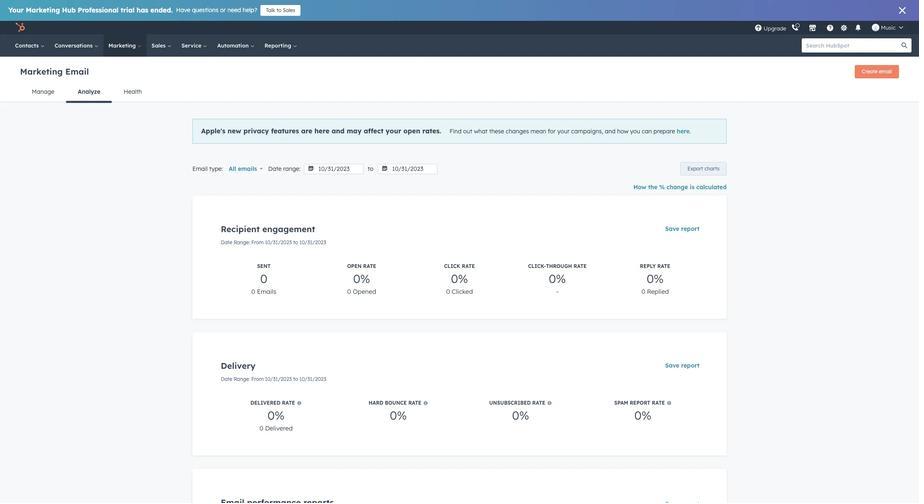 Task type: describe. For each thing, give the bounding box(es) containing it.
marketing link
[[103, 34, 147, 57]]

replied
[[647, 288, 669, 296]]

rate inside click-through rate 0% -
[[574, 263, 587, 270]]

create
[[862, 68, 878, 75]]

click-
[[528, 263, 546, 270]]

manage
[[32, 88, 54, 96]]

date range : from 10/31/2023 to 10/31/2023 for 0
[[221, 240, 326, 246]]

recipient
[[221, 224, 260, 235]]

1 horizontal spatial and
[[605, 128, 616, 135]]

email inside banner
[[65, 66, 89, 77]]

1 horizontal spatial here
[[677, 128, 690, 135]]

these
[[489, 128, 504, 135]]

to down engagement
[[293, 240, 298, 246]]

analyze
[[78, 88, 100, 96]]

open
[[404, 127, 420, 135]]

create email button
[[855, 65, 899, 78]]

rate right bounce
[[408, 400, 422, 407]]

opened
[[353, 288, 376, 296]]

all emails
[[229, 165, 257, 173]]

upgrade
[[764, 25, 787, 32]]

1 horizontal spatial email
[[192, 165, 208, 173]]

are
[[301, 127, 312, 135]]

notifications image
[[855, 25, 862, 32]]

sent
[[257, 263, 271, 270]]

menu containing music
[[754, 21, 909, 34]]

report for 0%
[[681, 362, 700, 370]]

delivered
[[251, 400, 281, 407]]

how the % change is calculated button
[[634, 182, 727, 192]]

search button
[[898, 38, 912, 53]]

marketplaces button
[[804, 21, 822, 34]]

0 horizontal spatial your
[[386, 127, 401, 135]]

rate inside open rate 0% 0 opened
[[363, 263, 376, 270]]

range for 0%
[[234, 377, 249, 383]]

conversations link
[[50, 34, 103, 57]]

save for 0%
[[665, 362, 680, 370]]

0 horizontal spatial sales
[[152, 42, 167, 49]]

rate inside click rate 0% 0 clicked
[[462, 263, 475, 270]]

conversations
[[55, 42, 94, 49]]

professional
[[78, 6, 119, 14]]

all
[[229, 165, 236, 173]]

spam
[[615, 400, 628, 407]]

music button
[[867, 21, 909, 34]]

how
[[634, 184, 647, 191]]

settings image
[[841, 24, 848, 32]]

delivered
[[265, 425, 293, 433]]

you
[[630, 128, 640, 135]]

0 inside click rate 0% 0 clicked
[[446, 288, 450, 296]]

0% 0 delivered
[[260, 409, 293, 433]]

calculated
[[697, 184, 727, 191]]

emails inside sent 0 0 emails
[[257, 288, 276, 296]]

.
[[690, 128, 691, 135]]

engagement
[[262, 224, 315, 235]]

hubspot link
[[10, 23, 31, 33]]

talk to sales button
[[261, 5, 301, 16]]

contacts
[[15, 42, 40, 49]]

create email
[[862, 68, 892, 75]]

1 mm/dd/yyyy text field from the left
[[304, 164, 364, 174]]

date for 0
[[221, 240, 232, 246]]

save report for 0%
[[665, 362, 700, 370]]

new
[[228, 127, 241, 135]]

marketing for 'marketing' link
[[108, 42, 137, 49]]

0 inside 0% 0 delivered
[[260, 425, 263, 433]]

date for 0%
[[221, 377, 232, 383]]

for
[[548, 128, 556, 135]]

how the % change is calculated
[[634, 184, 727, 191]]

campaigns,
[[571, 128, 604, 135]]

service link
[[176, 34, 212, 57]]

rate right spam
[[652, 400, 665, 407]]

range:
[[283, 165, 301, 173]]

emails inside popup button
[[238, 165, 257, 173]]

hard bounce rate
[[369, 400, 422, 407]]

date range:
[[268, 165, 301, 173]]

reply rate 0% 0 replied
[[640, 263, 671, 296]]

how
[[617, 128, 629, 135]]

0 horizontal spatial here
[[315, 127, 330, 135]]

health button
[[112, 82, 154, 102]]

notifications button
[[851, 21, 865, 34]]

what
[[474, 128, 488, 135]]

0% down unsubscribed rate
[[512, 409, 529, 423]]

delivery
[[221, 361, 256, 372]]

0% inside click-through rate 0% -
[[549, 272, 566, 286]]

have
[[176, 6, 190, 14]]

health
[[124, 88, 142, 96]]

open rate 0% 0 opened
[[347, 263, 376, 296]]

search image
[[902, 43, 908, 48]]

1 horizontal spatial your
[[557, 128, 570, 135]]

click
[[444, 263, 460, 270]]

apple's new privacy features are here and may affect your open rates.
[[201, 127, 441, 135]]

help button
[[823, 21, 837, 34]]

reporting link
[[260, 34, 302, 57]]

0 vertical spatial date
[[268, 165, 282, 173]]

0% inside open rate 0% 0 opened
[[353, 272, 370, 286]]

email type:
[[192, 165, 223, 173]]

click-through rate 0% -
[[528, 263, 587, 296]]

email
[[879, 68, 892, 75]]

0% down spam report rate
[[635, 409, 652, 423]]

analyze button
[[66, 82, 112, 103]]

reply
[[640, 263, 656, 270]]

music
[[881, 24, 896, 31]]

sales link
[[147, 34, 176, 57]]



Task type: vqa. For each thing, say whether or not it's contained in the screenshot.


Task type: locate. For each thing, give the bounding box(es) containing it.
: down delivery
[[249, 377, 250, 383]]

mm/dd/yyyy text field down open at left
[[378, 164, 437, 174]]

date range : from 10/31/2023 to 10/31/2023 for 0%
[[221, 377, 326, 383]]

has
[[137, 6, 148, 14]]

menu
[[754, 21, 909, 34]]

email left type:
[[192, 165, 208, 173]]

marketing down trial
[[108, 42, 137, 49]]

talk to sales
[[266, 7, 295, 13]]

out
[[463, 128, 472, 135]]

:
[[249, 240, 250, 246], [249, 377, 250, 383]]

emails right all
[[238, 165, 257, 173]]

navigation
[[20, 82, 899, 103]]

0% up opened
[[353, 272, 370, 286]]

date
[[268, 165, 282, 173], [221, 240, 232, 246], [221, 377, 232, 383]]

hubspot image
[[15, 23, 25, 33]]

report for 0
[[681, 225, 700, 233]]

rate up 0% 0 delivered in the left bottom of the page
[[282, 400, 295, 407]]

or
[[220, 6, 226, 14]]

charts
[[705, 166, 720, 172]]

through
[[546, 263, 572, 270]]

recipient engagement
[[221, 224, 315, 235]]

reporting
[[265, 42, 293, 49]]

1 vertical spatial date
[[221, 240, 232, 246]]

can
[[642, 128, 652, 135]]

rate inside reply rate 0% 0 replied
[[658, 263, 671, 270]]

2 mm/dd/yyyy text field from the left
[[378, 164, 437, 174]]

to
[[277, 7, 281, 13], [368, 165, 374, 173], [293, 240, 298, 246], [293, 377, 298, 383]]

here right prepare
[[677, 128, 690, 135]]

2 range from the top
[[234, 377, 249, 383]]

1 vertical spatial marketing
[[108, 42, 137, 49]]

export charts
[[688, 166, 720, 172]]

from down recipient engagement
[[251, 240, 264, 246]]

upgrade image
[[755, 24, 762, 32]]

rate right click
[[462, 263, 475, 270]]

0 vertical spatial date range : from 10/31/2023 to 10/31/2023
[[221, 240, 326, 246]]

10/31/2023
[[265, 240, 292, 246], [300, 240, 326, 246], [265, 377, 292, 383], [300, 377, 326, 383]]

1 vertical spatial sales
[[152, 42, 167, 49]]

unsubscribed
[[489, 400, 531, 407]]

sales
[[283, 7, 295, 13], [152, 42, 167, 49]]

from down delivery
[[251, 377, 264, 383]]

sales left service
[[152, 42, 167, 49]]

1 vertical spatial save
[[665, 362, 680, 370]]

2 date range : from 10/31/2023 to 10/31/2023 from the top
[[221, 377, 326, 383]]

help?
[[243, 6, 257, 14]]

0 vertical spatial report
[[681, 225, 700, 233]]

0 vertical spatial emails
[[238, 165, 257, 173]]

all emails button
[[226, 161, 263, 177]]

report
[[681, 225, 700, 233], [681, 362, 700, 370], [630, 400, 651, 407]]

trial
[[121, 6, 135, 14]]

features
[[271, 127, 299, 135]]

to up delivered rate
[[293, 377, 298, 383]]

0 vertical spatial email
[[65, 66, 89, 77]]

: for 0%
[[249, 377, 250, 383]]

2 save report from the top
[[665, 362, 700, 370]]

calling icon image
[[792, 24, 799, 32]]

0% down bounce
[[390, 409, 407, 423]]

to down affect on the top
[[368, 165, 374, 173]]

from
[[251, 240, 264, 246], [251, 377, 264, 383]]

range for 0
[[234, 240, 249, 246]]

privacy
[[243, 127, 269, 135]]

need
[[228, 6, 241, 14]]

2 vertical spatial marketing
[[20, 66, 63, 77]]

is
[[690, 184, 695, 191]]

delivered rate
[[251, 400, 295, 407]]

mm/dd/yyyy text field down apple's new privacy features are here and may affect your open rates.
[[304, 164, 364, 174]]

rate right "open"
[[363, 263, 376, 270]]

marketing inside banner
[[20, 66, 63, 77]]

spam report rate
[[615, 400, 665, 407]]

rate right through
[[574, 263, 587, 270]]

1 : from the top
[[249, 240, 250, 246]]

marketing for marketing email
[[20, 66, 63, 77]]

date down recipient
[[221, 240, 232, 246]]

emails down sent on the left of the page
[[257, 288, 276, 296]]

1 vertical spatial emails
[[257, 288, 276, 296]]

0 inside open rate 0% 0 opened
[[347, 288, 351, 296]]

export
[[688, 166, 703, 172]]

1 vertical spatial range
[[234, 377, 249, 383]]

email up analyze
[[65, 66, 89, 77]]

the
[[648, 184, 658, 191]]

%
[[660, 184, 665, 191]]

0 vertical spatial range
[[234, 240, 249, 246]]

marketing up manage button
[[20, 66, 63, 77]]

rate right reply
[[658, 263, 671, 270]]

date down delivery
[[221, 377, 232, 383]]

0% down through
[[549, 272, 566, 286]]

service
[[181, 42, 203, 49]]

navigation containing manage
[[20, 82, 899, 103]]

marketing left 'hub'
[[26, 6, 60, 14]]

1 from from the top
[[251, 240, 264, 246]]

sales inside button
[[283, 7, 295, 13]]

date left the range:
[[268, 165, 282, 173]]

2 vertical spatial report
[[630, 400, 651, 407]]

find out what these changes mean for your campaigns, and how you can prepare here .
[[450, 128, 691, 135]]

may
[[347, 127, 362, 135]]

0% inside click rate 0% 0 clicked
[[451, 272, 468, 286]]

talk
[[266, 7, 275, 13]]

close image
[[899, 7, 906, 14]]

marketing email banner
[[20, 63, 899, 82]]

0% inside reply rate 0% 0 replied
[[647, 272, 664, 286]]

2 : from the top
[[249, 377, 250, 383]]

0% up 'clicked'
[[451, 272, 468, 286]]

date range : from 10/31/2023 to 10/31/2023 down recipient engagement
[[221, 240, 326, 246]]

-
[[556, 288, 559, 296]]

email
[[65, 66, 89, 77], [192, 165, 208, 173]]

1 vertical spatial from
[[251, 377, 264, 383]]

clicked
[[452, 288, 473, 296]]

2 save report button from the top
[[660, 358, 705, 375]]

rates.
[[423, 127, 441, 135]]

and left how
[[605, 128, 616, 135]]

0 horizontal spatial mm/dd/yyyy text field
[[304, 164, 364, 174]]

here
[[315, 127, 330, 135], [677, 128, 690, 135]]

save report button for 0
[[660, 221, 705, 238]]

1 save report from the top
[[665, 225, 700, 233]]

1 horizontal spatial mm/dd/yyyy text field
[[378, 164, 437, 174]]

: down recipient
[[249, 240, 250, 246]]

settings link
[[839, 23, 850, 32]]

greg robinson image
[[872, 24, 880, 31]]

0 vertical spatial save report button
[[660, 221, 705, 238]]

to right talk
[[277, 7, 281, 13]]

0% down delivered rate
[[268, 409, 285, 423]]

your right the for
[[557, 128, 570, 135]]

1 vertical spatial :
[[249, 377, 250, 383]]

affect
[[364, 127, 384, 135]]

your
[[8, 6, 24, 14]]

rate
[[363, 263, 376, 270], [462, 263, 475, 270], [574, 263, 587, 270], [658, 263, 671, 270], [282, 400, 295, 407], [408, 400, 422, 407], [532, 400, 546, 407], [652, 400, 665, 407]]

automation link
[[212, 34, 260, 57]]

here link
[[677, 128, 690, 135]]

1 save report button from the top
[[660, 221, 705, 238]]

save report button
[[660, 221, 705, 238], [660, 358, 705, 375]]

range down delivery
[[234, 377, 249, 383]]

save report for 0
[[665, 225, 700, 233]]

MM/DD/YYYY text field
[[304, 164, 364, 174], [378, 164, 437, 174]]

and
[[332, 127, 345, 135], [605, 128, 616, 135]]

1 save from the top
[[665, 225, 680, 233]]

questions
[[192, 6, 219, 14]]

ended.
[[150, 6, 173, 14]]

unsubscribed rate
[[489, 400, 546, 407]]

your left open at left
[[386, 127, 401, 135]]

hub
[[62, 6, 76, 14]]

1 vertical spatial date range : from 10/31/2023 to 10/31/2023
[[221, 377, 326, 383]]

0 horizontal spatial email
[[65, 66, 89, 77]]

and left may
[[332, 127, 345, 135]]

hard
[[369, 400, 383, 407]]

to inside button
[[277, 7, 281, 13]]

1 horizontal spatial sales
[[283, 7, 295, 13]]

: for 0
[[249, 240, 250, 246]]

2 vertical spatial date
[[221, 377, 232, 383]]

0% inside 0% 0 delivered
[[268, 409, 285, 423]]

1 range from the top
[[234, 240, 249, 246]]

1 date range : from 10/31/2023 to 10/31/2023 from the top
[[221, 240, 326, 246]]

1 vertical spatial save report button
[[660, 358, 705, 375]]

your marketing hub professional trial has ended. have questions or need help?
[[8, 6, 257, 14]]

0 inside reply rate 0% 0 replied
[[642, 288, 646, 296]]

2 from from the top
[[251, 377, 264, 383]]

here right are
[[315, 127, 330, 135]]

save report
[[665, 225, 700, 233], [665, 362, 700, 370]]

calling icon button
[[788, 22, 802, 33]]

0 vertical spatial save report
[[665, 225, 700, 233]]

0 vertical spatial :
[[249, 240, 250, 246]]

apple's
[[201, 127, 226, 135]]

Search HubSpot search field
[[802, 38, 904, 53]]

type:
[[209, 165, 223, 173]]

help image
[[827, 25, 834, 32]]

save report button for 0%
[[660, 358, 705, 375]]

from for 0
[[251, 240, 264, 246]]

sales right talk
[[283, 7, 295, 13]]

0% up replied
[[647, 272, 664, 286]]

from for 0%
[[251, 377, 264, 383]]

1 vertical spatial email
[[192, 165, 208, 173]]

changes
[[506, 128, 529, 135]]

save for 0
[[665, 225, 680, 233]]

0 vertical spatial save
[[665, 225, 680, 233]]

bounce
[[385, 400, 407, 407]]

1 vertical spatial report
[[681, 362, 700, 370]]

0 vertical spatial sales
[[283, 7, 295, 13]]

1 vertical spatial save report
[[665, 362, 700, 370]]

range down recipient
[[234, 240, 249, 246]]

2 save from the top
[[665, 362, 680, 370]]

date range : from 10/31/2023 to 10/31/2023 up delivered rate
[[221, 377, 326, 383]]

sent 0 0 emails
[[251, 263, 276, 296]]

find
[[450, 128, 462, 135]]

automation
[[217, 42, 250, 49]]

rate right unsubscribed
[[532, 400, 546, 407]]

marketplaces image
[[809, 25, 817, 32]]

mean
[[531, 128, 546, 135]]

0%
[[353, 272, 370, 286], [451, 272, 468, 286], [549, 272, 566, 286], [647, 272, 664, 286], [268, 409, 285, 423], [390, 409, 407, 423], [512, 409, 529, 423], [635, 409, 652, 423]]

0 vertical spatial from
[[251, 240, 264, 246]]

0 horizontal spatial and
[[332, 127, 345, 135]]

0 vertical spatial marketing
[[26, 6, 60, 14]]

export charts button
[[681, 162, 727, 176]]



